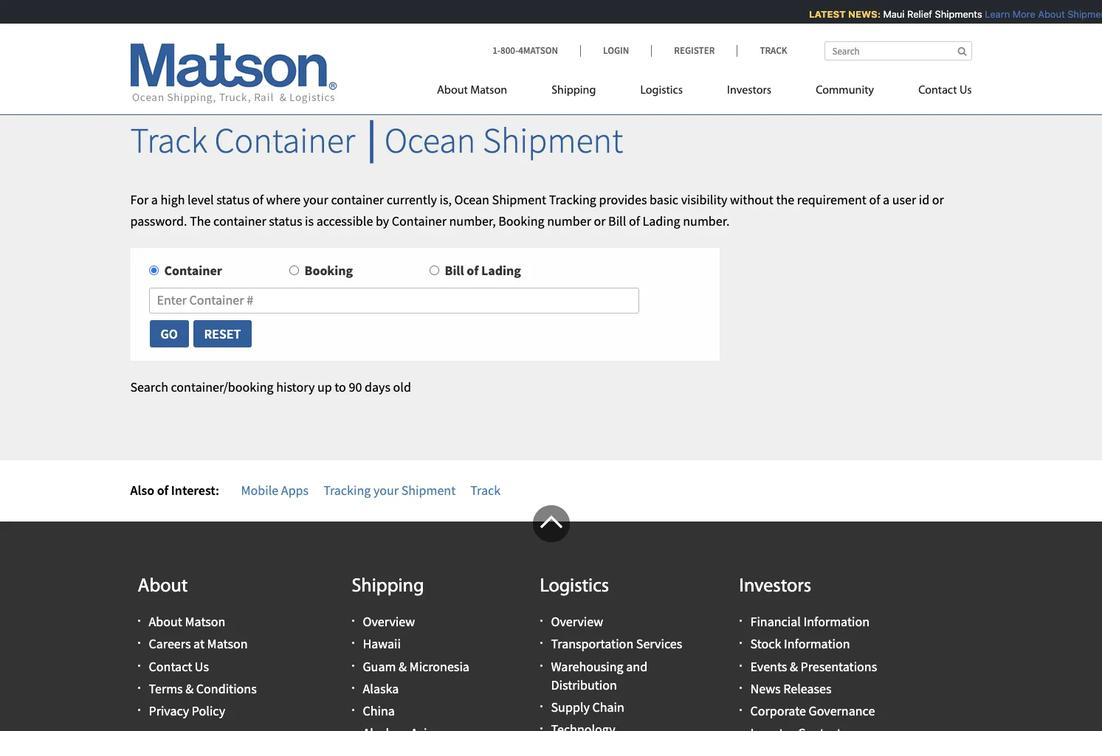 Task type: vqa. For each thing, say whether or not it's contained in the screenshot.
the bottom Bill
yes



Task type: locate. For each thing, give the bounding box(es) containing it.
to
[[335, 379, 346, 396]]

1-800-4matson link
[[493, 44, 580, 57]]

status right level on the top left of page
[[216, 191, 250, 208]]

logistics link
[[618, 78, 705, 108]]

about for about matson
[[437, 85, 468, 97]]

0 horizontal spatial shipping
[[352, 577, 424, 597]]

1 vertical spatial container
[[213, 212, 266, 229]]

track container │ocean shipment
[[130, 118, 623, 162]]

level
[[188, 191, 214, 208]]

0 vertical spatial us
[[960, 85, 972, 97]]

1 vertical spatial us
[[195, 658, 209, 675]]

track for track container │ocean shipment
[[130, 118, 207, 162]]

information
[[804, 614, 870, 631], [784, 636, 850, 653]]

visibility
[[681, 191, 728, 208]]

id
[[919, 191, 930, 208]]

booking left number
[[499, 212, 545, 229]]

0 horizontal spatial your
[[303, 191, 328, 208]]

number,
[[449, 212, 496, 229]]

0 horizontal spatial overview
[[363, 614, 415, 631]]

booking right booking option
[[305, 262, 353, 279]]

1 horizontal spatial overview
[[551, 614, 603, 631]]

matson right at
[[207, 636, 248, 653]]

logistics down register link
[[640, 85, 683, 97]]

2 overview link from the left
[[551, 614, 603, 631]]

1 horizontal spatial contact
[[919, 85, 957, 97]]

1 horizontal spatial us
[[960, 85, 972, 97]]

1 overview link from the left
[[363, 614, 415, 631]]

800-
[[501, 44, 518, 57]]

investors down register link
[[727, 85, 772, 97]]

up
[[317, 379, 332, 396]]

0 horizontal spatial contact us link
[[149, 658, 209, 675]]

us
[[960, 85, 972, 97], [195, 658, 209, 675]]

0 vertical spatial about matson link
[[437, 78, 529, 108]]

shipping inside shipping link
[[552, 85, 596, 97]]

financial information link
[[751, 614, 870, 631]]

& right guam
[[399, 658, 407, 675]]

about for about matson careers at matson contact us terms & conditions privacy policy
[[149, 614, 182, 631]]

1 vertical spatial tracking
[[324, 482, 371, 499]]

0 horizontal spatial track link
[[471, 482, 501, 499]]

ocean
[[454, 191, 489, 208]]

track for leftmost track link
[[471, 482, 501, 499]]

stock information link
[[751, 636, 850, 653]]

of
[[252, 191, 264, 208], [869, 191, 880, 208], [629, 212, 640, 229], [467, 262, 479, 279], [157, 482, 168, 499]]

or right number
[[594, 212, 606, 229]]

logistics up the transportation
[[540, 577, 609, 597]]

booking
[[499, 212, 545, 229], [305, 262, 353, 279]]

contact us link down search image
[[896, 78, 972, 108]]

0 vertical spatial container
[[331, 191, 384, 208]]

overview up the hawaii
[[363, 614, 415, 631]]

currently
[[387, 191, 437, 208]]

corporate
[[751, 703, 806, 720]]

0 horizontal spatial contact
[[149, 658, 192, 675]]

by
[[376, 212, 389, 229]]

your
[[303, 191, 328, 208], [374, 482, 399, 499]]

0 vertical spatial shipping
[[552, 85, 596, 97]]

distribution
[[551, 677, 617, 694]]

transportation services link
[[551, 636, 682, 653]]

track link
[[737, 44, 787, 57], [471, 482, 501, 499]]

information up the events & presentations 'link'
[[784, 636, 850, 653]]

Bill of Lading radio
[[429, 266, 439, 276]]

2 vertical spatial track
[[471, 482, 501, 499]]

services
[[636, 636, 682, 653]]

contact us link down careers
[[149, 658, 209, 675]]

1 vertical spatial investors
[[739, 577, 812, 597]]

1 horizontal spatial logistics
[[640, 85, 683, 97]]

contact inside top menu navigation
[[919, 85, 957, 97]]

0 vertical spatial bill
[[608, 212, 626, 229]]

about matson link up careers at matson link on the left bottom of page
[[149, 614, 226, 631]]

1 horizontal spatial container
[[331, 191, 384, 208]]

information up the stock information link in the bottom of the page
[[804, 614, 870, 631]]

1 vertical spatial lading
[[481, 262, 521, 279]]

more
[[1007, 8, 1030, 20]]

0 horizontal spatial logistics
[[540, 577, 609, 597]]

history
[[276, 379, 315, 396]]

about inside about matson careers at matson contact us terms & conditions privacy policy
[[149, 614, 182, 631]]

community
[[816, 85, 874, 97]]

overview hawaii guam & micronesia alaska china
[[363, 614, 470, 720]]

or right id
[[932, 191, 944, 208]]

1 horizontal spatial a
[[883, 191, 890, 208]]

search image
[[958, 47, 967, 56]]

shipping up the hawaii
[[352, 577, 424, 597]]

booking inside for a high level status of where your container currently is, ocean shipment tracking provides basic visibility without the requirement of a user id or password. the container status is accessible by container number, booking number or bill of lading number.
[[499, 212, 545, 229]]

tracking inside for a high level status of where your container currently is, ocean shipment tracking provides basic visibility without the requirement of a user id or password. the container status is accessible by container number, booking number or bill of lading number.
[[549, 191, 596, 208]]

1 horizontal spatial lading
[[643, 212, 680, 229]]

1 horizontal spatial your
[[374, 482, 399, 499]]

1 vertical spatial about matson link
[[149, 614, 226, 631]]

Search search field
[[824, 41, 972, 61]]

2 vertical spatial container
[[164, 262, 222, 279]]

None search field
[[824, 41, 972, 61]]

1 vertical spatial contact
[[149, 658, 192, 675]]

0 horizontal spatial bill
[[445, 262, 464, 279]]

0 vertical spatial booking
[[499, 212, 545, 229]]

contact
[[919, 85, 957, 97], [149, 658, 192, 675]]

0 vertical spatial investors
[[727, 85, 772, 97]]

learn
[[980, 8, 1005, 20]]

1 horizontal spatial track
[[471, 482, 501, 499]]

status down where
[[269, 212, 302, 229]]

overview inside overview transportation services warehousing and distribution supply chain
[[551, 614, 603, 631]]

0 horizontal spatial &
[[185, 681, 194, 698]]

None button
[[149, 320, 190, 349], [192, 320, 253, 349], [149, 320, 190, 349], [192, 320, 253, 349]]

login
[[603, 44, 629, 57]]

2 horizontal spatial track
[[760, 44, 787, 57]]

matson down 1-
[[470, 85, 507, 97]]

alaska link
[[363, 681, 399, 698]]

terms
[[149, 681, 183, 698]]

footer
[[0, 505, 1102, 732]]

overview inside overview hawaii guam & micronesia alaska china
[[363, 614, 415, 631]]

1 horizontal spatial or
[[932, 191, 944, 208]]

us inside about matson careers at matson contact us terms & conditions privacy policy
[[195, 658, 209, 675]]

1 horizontal spatial overview link
[[551, 614, 603, 631]]

lading down number,
[[481, 262, 521, 279]]

matson up at
[[185, 614, 226, 631]]

guam
[[363, 658, 396, 675]]

container up accessible in the left of the page
[[331, 191, 384, 208]]

footer containing about
[[0, 505, 1102, 732]]

chain
[[592, 699, 625, 716]]

1 horizontal spatial about matson link
[[437, 78, 529, 108]]

0 vertical spatial your
[[303, 191, 328, 208]]

at
[[193, 636, 205, 653]]

0 vertical spatial container
[[214, 118, 355, 162]]

latest
[[804, 8, 840, 20]]

overview link up the transportation
[[551, 614, 603, 631]]

investors
[[727, 85, 772, 97], [739, 577, 812, 597]]

0 horizontal spatial tracking
[[324, 482, 371, 499]]

1 vertical spatial container
[[392, 212, 447, 229]]

is
[[305, 212, 314, 229]]

us down search image
[[960, 85, 972, 97]]

0 vertical spatial status
[[216, 191, 250, 208]]

1 vertical spatial track link
[[471, 482, 501, 499]]

a left user
[[883, 191, 890, 208]]

overview link up the hawaii
[[363, 614, 415, 631]]

1 horizontal spatial bill
[[608, 212, 626, 229]]

about matson link
[[437, 78, 529, 108], [149, 614, 226, 631]]

status
[[216, 191, 250, 208], [269, 212, 302, 229]]

1 horizontal spatial &
[[399, 658, 407, 675]]

0 horizontal spatial booking
[[305, 262, 353, 279]]

0 horizontal spatial about matson link
[[149, 614, 226, 631]]

1 vertical spatial matson
[[185, 614, 226, 631]]

1 horizontal spatial tracking
[[549, 191, 596, 208]]

events & presentations link
[[751, 658, 877, 675]]

1 horizontal spatial contact us link
[[896, 78, 972, 108]]

of right also
[[157, 482, 168, 499]]

for
[[130, 191, 149, 208]]

contact down search search field
[[919, 85, 957, 97]]

1 vertical spatial logistics
[[540, 577, 609, 597]]

shipping down 4matson
[[552, 85, 596, 97]]

mobile
[[241, 482, 279, 499]]

about matson link down 1-
[[437, 78, 529, 108]]

1 vertical spatial your
[[374, 482, 399, 499]]

1 overview from the left
[[363, 614, 415, 631]]

policy
[[192, 703, 225, 720]]

tracking right apps
[[324, 482, 371, 499]]

us inside top menu navigation
[[960, 85, 972, 97]]

overview up the transportation
[[551, 614, 603, 631]]

about matson link for careers at matson link on the left bottom of page
[[149, 614, 226, 631]]

community link
[[794, 78, 896, 108]]

container right the
[[213, 212, 266, 229]]

0 vertical spatial lading
[[643, 212, 680, 229]]

1 horizontal spatial shipping
[[552, 85, 596, 97]]

1 horizontal spatial track link
[[737, 44, 787, 57]]

conditions
[[196, 681, 257, 698]]

about matson link inside footer
[[149, 614, 226, 631]]

& up news releases link
[[790, 658, 798, 675]]

& up privacy policy link
[[185, 681, 194, 698]]

container up where
[[214, 118, 355, 162]]

tracking up number
[[549, 191, 596, 208]]

shipping
[[552, 85, 596, 97], [352, 577, 424, 597]]

overview transportation services warehousing and distribution supply chain
[[551, 614, 682, 716]]

container
[[331, 191, 384, 208], [213, 212, 266, 229]]

Container radio
[[149, 266, 158, 276]]

matson for about matson
[[470, 85, 507, 97]]

2 overview from the left
[[551, 614, 603, 631]]

1 vertical spatial shipping
[[352, 577, 424, 597]]

privacy
[[149, 703, 189, 720]]

0 vertical spatial track
[[760, 44, 787, 57]]

your inside for a high level status of where your container currently is, ocean shipment tracking provides basic visibility without the requirement of a user id or password. the container status is accessible by container number, booking number or bill of lading number.
[[303, 191, 328, 208]]

1 vertical spatial booking
[[305, 262, 353, 279]]

0 horizontal spatial us
[[195, 658, 209, 675]]

overview link
[[363, 614, 415, 631], [551, 614, 603, 631]]

presentations
[[801, 658, 877, 675]]

1 vertical spatial status
[[269, 212, 302, 229]]

bill right bill of lading radio
[[445, 262, 464, 279]]

0 vertical spatial contact
[[919, 85, 957, 97]]

& inside financial information stock information events & presentations news releases corporate governance
[[790, 658, 798, 675]]

a right for
[[151, 191, 158, 208]]

1 vertical spatial track
[[130, 118, 207, 162]]

tracking your shipment
[[324, 482, 456, 499]]

contact down careers
[[149, 658, 192, 675]]

investors up the financial
[[739, 577, 812, 597]]

lading down basic
[[643, 212, 680, 229]]

0 vertical spatial matson
[[470, 85, 507, 97]]

is,
[[440, 191, 452, 208]]

0 horizontal spatial track
[[130, 118, 207, 162]]

1 horizontal spatial booking
[[499, 212, 545, 229]]

investors inside footer
[[739, 577, 812, 597]]

bill down provides
[[608, 212, 626, 229]]

investors inside top menu navigation
[[727, 85, 772, 97]]

financial
[[751, 614, 801, 631]]

or
[[932, 191, 944, 208], [594, 212, 606, 229]]

2 horizontal spatial &
[[790, 658, 798, 675]]

matson inside top menu navigation
[[470, 85, 507, 97]]

us up "terms & conditions" link
[[195, 658, 209, 675]]

0 horizontal spatial or
[[594, 212, 606, 229]]

micronesia
[[409, 658, 470, 675]]

0 horizontal spatial status
[[216, 191, 250, 208]]

about for about
[[138, 577, 188, 597]]

0 vertical spatial tracking
[[549, 191, 596, 208]]

container right container option
[[164, 262, 222, 279]]

0 horizontal spatial overview link
[[363, 614, 415, 631]]

container down currently
[[392, 212, 447, 229]]

0 horizontal spatial a
[[151, 191, 158, 208]]

about matson
[[437, 85, 507, 97]]

& inside overview hawaii guam & micronesia alaska china
[[399, 658, 407, 675]]

0 vertical spatial logistics
[[640, 85, 683, 97]]

90
[[349, 379, 362, 396]]

about inside top menu navigation
[[437, 85, 468, 97]]

matson
[[470, 85, 507, 97], [185, 614, 226, 631], [207, 636, 248, 653]]



Task type: describe. For each thing, give the bounding box(es) containing it.
mobile apps link
[[241, 482, 309, 499]]

shipping inside footer
[[352, 577, 424, 597]]

basic
[[650, 191, 679, 208]]

requirement
[[797, 191, 867, 208]]

where
[[266, 191, 301, 208]]

hawaii
[[363, 636, 401, 653]]

0 horizontal spatial lading
[[481, 262, 521, 279]]

bill inside for a high level status of where your container currently is, ocean shipment tracking provides basic visibility without the requirement of a user id or password. the container status is accessible by container number, booking number or bill of lading number.
[[608, 212, 626, 229]]

shipping link
[[529, 78, 618, 108]]

logistics inside 'link'
[[640, 85, 683, 97]]

of down provides
[[629, 212, 640, 229]]

china link
[[363, 703, 395, 720]]

releases
[[784, 681, 832, 698]]

news:
[[843, 8, 875, 20]]

track for the top track link
[[760, 44, 787, 57]]

0 vertical spatial contact us link
[[896, 78, 972, 108]]

1 vertical spatial information
[[784, 636, 850, 653]]

Enter Container # text field
[[149, 288, 639, 314]]

shipment inside for a high level status of where your container currently is, ocean shipment tracking provides basic visibility without the requirement of a user id or password. the container status is accessible by container number, booking number or bill of lading number.
[[492, 191, 546, 208]]

number
[[547, 212, 591, 229]]

latest news: maui relief shipments learn more about shipment
[[804, 8, 1102, 20]]

supply chain link
[[551, 699, 625, 716]]

matson for about matson careers at matson contact us terms & conditions privacy policy
[[185, 614, 226, 631]]

interest:
[[171, 482, 219, 499]]

1 a from the left
[[151, 191, 158, 208]]

2 a from the left
[[883, 191, 890, 208]]

blue matson logo with ocean, shipping, truck, rail and logistics written beneath it. image
[[130, 44, 337, 104]]

register link
[[651, 44, 737, 57]]

search
[[130, 379, 168, 396]]

1 horizontal spatial status
[[269, 212, 302, 229]]

overview link for logistics
[[551, 614, 603, 631]]

shipments
[[930, 8, 977, 20]]

overview link for shipping
[[363, 614, 415, 631]]

backtop image
[[533, 505, 570, 542]]

1-
[[493, 44, 501, 57]]

bill of lading
[[445, 262, 521, 279]]

the
[[776, 191, 795, 208]]

of left user
[[869, 191, 880, 208]]

0 vertical spatial track link
[[737, 44, 787, 57]]

Booking radio
[[289, 266, 299, 276]]

0 vertical spatial information
[[804, 614, 870, 631]]

corporate governance link
[[751, 703, 875, 720]]

and
[[626, 658, 648, 675]]

terms & conditions link
[[149, 681, 257, 698]]

hawaii link
[[363, 636, 401, 653]]

of left where
[[252, 191, 264, 208]]

news releases link
[[751, 681, 832, 698]]

password.
[[130, 212, 187, 229]]

news
[[751, 681, 781, 698]]

tracking your shipment link
[[324, 482, 456, 499]]

4matson
[[518, 44, 558, 57]]

top menu navigation
[[437, 78, 972, 108]]

1 vertical spatial contact us link
[[149, 658, 209, 675]]

careers
[[149, 636, 191, 653]]

of right bill of lading radio
[[467, 262, 479, 279]]

provides
[[599, 191, 647, 208]]

overview for hawaii
[[363, 614, 415, 631]]

warehousing and distribution link
[[551, 658, 648, 694]]

the
[[190, 212, 211, 229]]

relief
[[902, 8, 927, 20]]

search container/booking history up to 90 days old
[[130, 379, 411, 396]]

old
[[393, 379, 411, 396]]

0 horizontal spatial container
[[213, 212, 266, 229]]

governance
[[809, 703, 875, 720]]

0 vertical spatial or
[[932, 191, 944, 208]]

china
[[363, 703, 395, 720]]

│ocean
[[362, 118, 476, 162]]

user
[[892, 191, 916, 208]]

number.
[[683, 212, 730, 229]]

supply
[[551, 699, 590, 716]]

contact us
[[919, 85, 972, 97]]

lading inside for a high level status of where your container currently is, ocean shipment tracking provides basic visibility without the requirement of a user id or password. the container status is accessible by container number, booking number or bill of lading number.
[[643, 212, 680, 229]]

register
[[674, 44, 715, 57]]

without
[[730, 191, 774, 208]]

stock
[[751, 636, 781, 653]]

also of interest:
[[130, 482, 219, 499]]

about matson link for shipping link on the top of page
[[437, 78, 529, 108]]

financial information stock information events & presentations news releases corporate governance
[[751, 614, 877, 720]]

accessible
[[316, 212, 373, 229]]

contact inside about matson careers at matson contact us terms & conditions privacy policy
[[149, 658, 192, 675]]

container inside for a high level status of where your container currently is, ocean shipment tracking provides basic visibility without the requirement of a user id or password. the container status is accessible by container number, booking number or bill of lading number.
[[392, 212, 447, 229]]

apps
[[281, 482, 309, 499]]

overview for transportation
[[551, 614, 603, 631]]

guam & micronesia link
[[363, 658, 470, 675]]

events
[[751, 658, 787, 675]]

privacy policy link
[[149, 703, 225, 720]]

1 vertical spatial bill
[[445, 262, 464, 279]]

about matson careers at matson contact us terms & conditions privacy policy
[[149, 614, 257, 720]]

container/booking
[[171, 379, 274, 396]]

learn more about shipment link
[[980, 8, 1102, 20]]

warehousing
[[551, 658, 624, 675]]

transportation
[[551, 636, 634, 653]]

also
[[130, 482, 154, 499]]

mobile apps
[[241, 482, 309, 499]]

high
[[161, 191, 185, 208]]

days
[[365, 379, 391, 396]]

alaska
[[363, 681, 399, 698]]

login link
[[580, 44, 651, 57]]

careers at matson link
[[149, 636, 248, 653]]

2 vertical spatial matson
[[207, 636, 248, 653]]

maui
[[878, 8, 899, 20]]

1 vertical spatial or
[[594, 212, 606, 229]]

for a high level status of where your container currently is, ocean shipment tracking provides basic visibility without the requirement of a user id or password. the container status is accessible by container number, booking number or bill of lading number.
[[130, 191, 944, 229]]

& inside about matson careers at matson contact us terms & conditions privacy policy
[[185, 681, 194, 698]]



